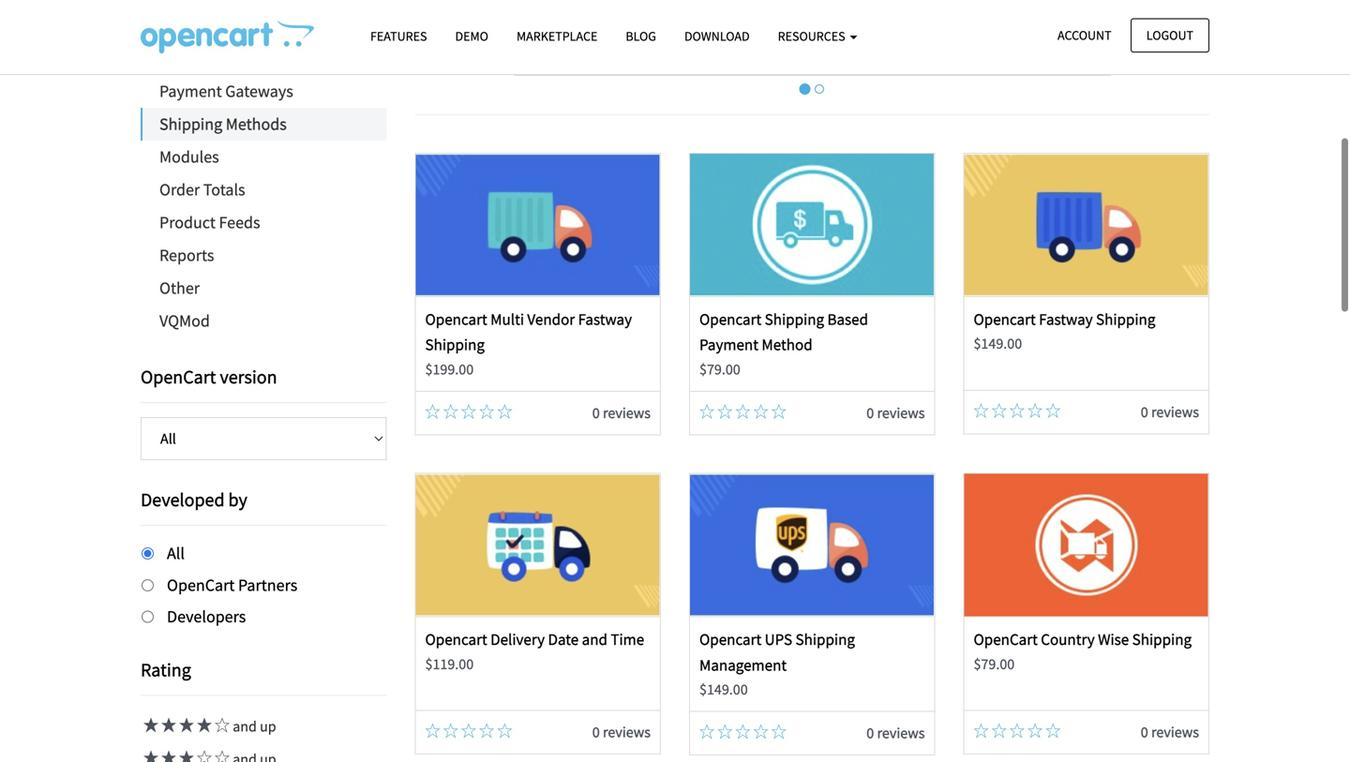 Task type: locate. For each thing, give the bounding box(es) containing it.
opencart multi vendor fastway shipping $199.00
[[425, 309, 632, 379]]

resources link
[[764, 20, 872, 53]]

order
[[159, 179, 200, 200]]

opencart version
[[141, 365, 277, 389]]

based
[[828, 309, 868, 329]]

0 for opencart shipping based payment method
[[867, 404, 874, 422]]

and
[[582, 630, 608, 649], [233, 717, 257, 736]]

1 horizontal spatial payment
[[700, 335, 759, 355]]

0 reviews
[[1141, 403, 1199, 422], [592, 404, 651, 422], [867, 404, 925, 422], [592, 723, 651, 742], [1141, 723, 1199, 742], [867, 724, 925, 743]]

country
[[1041, 630, 1095, 649]]

shipping inside the opencart multi vendor fastway shipping $199.00
[[425, 335, 485, 355]]

opencart delivery date and time image
[[416, 474, 660, 617]]

0 horizontal spatial payment
[[159, 81, 222, 102]]

opencart for opencart delivery date and time
[[425, 630, 487, 649]]

0 vertical spatial and
[[582, 630, 608, 649]]

blog link
[[612, 20, 670, 53]]

opencart multi vendor fastway shipping image
[[416, 154, 660, 296]]

other link
[[141, 272, 387, 305]]

None radio
[[142, 579, 154, 592], [142, 611, 154, 623], [142, 579, 154, 592], [142, 611, 154, 623]]

opencart left country
[[974, 630, 1038, 649]]

shipping inside 'shipping methods' link
[[159, 113, 222, 135]]

1 vertical spatial payment
[[700, 335, 759, 355]]

$79.00 down opencart shipping based payment method link
[[700, 360, 741, 379]]

1 fastway from the left
[[578, 309, 632, 329]]

0 for opencart delivery date and time
[[592, 723, 600, 742]]

1 horizontal spatial fastway
[[1039, 309, 1093, 329]]

order totals link
[[141, 173, 387, 206]]

1 horizontal spatial $79.00
[[974, 655, 1015, 674]]

0 reviews for opencart delivery date and time
[[592, 723, 651, 742]]

star light o image
[[974, 403, 989, 418], [992, 403, 1007, 418], [1010, 403, 1025, 418], [1046, 403, 1061, 418], [425, 404, 440, 419], [479, 404, 494, 419], [497, 404, 512, 419], [754, 404, 769, 419], [772, 404, 787, 419], [212, 718, 230, 733], [443, 724, 458, 739], [497, 724, 512, 739], [974, 724, 989, 739], [992, 724, 1007, 739], [1010, 724, 1025, 739], [1028, 724, 1043, 739], [1046, 724, 1061, 739]]

opencart inside the opencart multi vendor fastway shipping $199.00
[[425, 309, 487, 329]]

reviews
[[1151, 403, 1199, 422], [603, 404, 651, 422], [877, 404, 925, 422], [603, 723, 651, 742], [1151, 723, 1199, 742], [877, 724, 925, 743]]

rating
[[141, 658, 191, 682]]

0 horizontal spatial $79.00
[[700, 360, 741, 379]]

blog
[[626, 28, 656, 45]]

languages
[[159, 48, 235, 69]]

fastway inside the opencart multi vendor fastway shipping $199.00
[[578, 309, 632, 329]]

reviews for opencart multi vendor fastway shipping
[[603, 404, 651, 422]]

$149.00 down management
[[700, 680, 748, 699]]

opencart inside opencart shipping based payment method $79.00
[[700, 309, 762, 329]]

logout link
[[1131, 18, 1210, 52]]

opencart delivery date and time link
[[425, 630, 644, 649]]

$79.00 down opencart country wise shipping link
[[974, 655, 1015, 674]]

0 reviews for opencart fastway shipping
[[1141, 403, 1199, 422]]

other
[[159, 278, 200, 299]]

payment inside opencart shipping based payment method $79.00
[[700, 335, 759, 355]]

2 fastway from the left
[[1039, 309, 1093, 329]]

opencart inside opencart ups shipping management $149.00
[[700, 630, 762, 649]]

star light o image inside the and up link
[[212, 718, 230, 733]]

1 horizontal spatial and
[[582, 630, 608, 649]]

download
[[684, 28, 750, 45]]

download link
[[670, 20, 764, 53]]

None radio
[[142, 548, 154, 560]]

opencart
[[141, 365, 216, 389], [167, 575, 235, 596], [974, 630, 1038, 649]]

0 vertical spatial opencart
[[141, 365, 216, 389]]

1 vertical spatial $149.00
[[700, 680, 748, 699]]

account
[[1058, 27, 1112, 44]]

$199.00
[[425, 360, 474, 379]]

opencart
[[425, 309, 487, 329], [700, 309, 762, 329], [974, 309, 1036, 329], [425, 630, 487, 649], [700, 630, 762, 649]]

by
[[228, 488, 247, 512]]

$79.00
[[700, 360, 741, 379], [974, 655, 1015, 674]]

$79.00 inside opencart shipping based payment method $79.00
[[700, 360, 741, 379]]

and left up
[[233, 717, 257, 736]]

opencart inside "opencart fastway shipping $149.00"
[[974, 309, 1036, 329]]

opencart shipping extensions image
[[141, 20, 314, 53]]

0 vertical spatial $149.00
[[974, 334, 1022, 353]]

features
[[370, 28, 427, 45]]

multi
[[491, 309, 524, 329]]

star light o image
[[1028, 403, 1043, 418], [443, 404, 458, 419], [461, 404, 476, 419], [700, 404, 715, 419], [718, 404, 733, 419], [736, 404, 751, 419], [425, 724, 440, 739], [461, 724, 476, 739], [479, 724, 494, 739], [700, 724, 715, 739], [718, 724, 733, 739], [736, 724, 751, 739], [754, 724, 769, 739], [772, 724, 787, 739], [194, 751, 212, 762], [212, 751, 230, 762]]

ups
[[765, 630, 793, 649]]

1 vertical spatial opencart
[[167, 575, 235, 596]]

0 for opencart multi vendor fastway shipping
[[592, 404, 600, 422]]

developed
[[141, 488, 225, 512]]

0 horizontal spatial and
[[233, 717, 257, 736]]

1 horizontal spatial $149.00
[[974, 334, 1022, 353]]

feeds
[[219, 212, 260, 233]]

fastway
[[578, 309, 632, 329], [1039, 309, 1093, 329]]

and inside opencart delivery date and time $119.00
[[582, 630, 608, 649]]

opencart up developers
[[167, 575, 235, 596]]

$79.00 inside opencart country wise shipping $79.00
[[974, 655, 1015, 674]]

opencart ups shipping management image
[[690, 474, 934, 617]]

payment down languages
[[159, 81, 222, 102]]

0
[[1141, 403, 1148, 422], [592, 404, 600, 422], [867, 404, 874, 422], [592, 723, 600, 742], [1141, 723, 1148, 742], [867, 724, 874, 743]]

$149.00
[[974, 334, 1022, 353], [700, 680, 748, 699]]

star light image
[[194, 718, 212, 733], [141, 751, 158, 762], [158, 751, 176, 762]]

0 vertical spatial $79.00
[[700, 360, 741, 379]]

opencart inside opencart delivery date and time $119.00
[[425, 630, 487, 649]]

0 horizontal spatial $149.00
[[700, 680, 748, 699]]

gateways
[[225, 81, 293, 102]]

reviews for opencart fastway shipping
[[1151, 403, 1199, 422]]

opencart for opencart multi vendor fastway shipping
[[425, 309, 487, 329]]

opencart fastway shipping image
[[965, 154, 1208, 296]]

and right "date"
[[582, 630, 608, 649]]

1 vertical spatial $79.00
[[974, 655, 1015, 674]]

payment
[[159, 81, 222, 102], [700, 335, 759, 355]]

opencart fastway shipping $149.00
[[974, 309, 1156, 353]]

reports link
[[141, 239, 387, 272]]

payment gateways link
[[141, 75, 387, 108]]

0 reviews for opencart country wise shipping
[[1141, 723, 1199, 742]]

star light image
[[141, 718, 158, 733], [158, 718, 176, 733], [176, 718, 194, 733], [176, 751, 194, 762]]

opencart country wise shipping $79.00
[[974, 630, 1192, 674]]

opencart shipping based payment method $79.00
[[700, 309, 868, 379]]

payment left method
[[700, 335, 759, 355]]

reviews for opencart shipping based payment method
[[877, 404, 925, 422]]

$149.00 down opencart fastway shipping link on the top right of page
[[974, 334, 1022, 353]]

0 horizontal spatial fastway
[[578, 309, 632, 329]]

opencart down vqmod
[[141, 365, 216, 389]]

time
[[611, 630, 644, 649]]

themes
[[159, 15, 215, 36]]

shipping inside opencart shipping based payment method $79.00
[[765, 309, 824, 329]]

razorpay (opencart 4.x.x) image
[[514, 0, 1111, 76]]

2 vertical spatial opencart
[[974, 630, 1038, 649]]

reports
[[159, 245, 214, 266]]

shipping
[[159, 113, 222, 135], [765, 309, 824, 329], [1096, 309, 1156, 329], [425, 335, 485, 355], [796, 630, 855, 649], [1132, 630, 1192, 649]]



Task type: describe. For each thing, give the bounding box(es) containing it.
resources
[[778, 28, 848, 45]]

0 for opencart country wise shipping
[[1141, 723, 1148, 742]]

date
[[548, 630, 579, 649]]

and up
[[230, 717, 276, 736]]

modules
[[159, 146, 219, 167]]

methods
[[226, 113, 287, 135]]

$149.00 inside opencart ups shipping management $149.00
[[700, 680, 748, 699]]

vqmod
[[159, 310, 210, 331]]

version
[[220, 365, 277, 389]]

marketplace link
[[503, 20, 612, 53]]

opencart country wise shipping link
[[974, 630, 1192, 649]]

totals
[[203, 179, 245, 200]]

opencart ups shipping management $149.00
[[700, 630, 855, 699]]

and up link
[[141, 717, 276, 736]]

shipping methods
[[159, 113, 287, 135]]

features link
[[356, 20, 441, 53]]

method
[[762, 335, 813, 355]]

developers
[[167, 606, 246, 627]]

opencart for opencart shipping based payment method
[[700, 309, 762, 329]]

management
[[700, 655, 787, 675]]

shipping methods link
[[143, 108, 387, 141]]

modules link
[[141, 141, 387, 173]]

account link
[[1042, 18, 1128, 52]]

shipping inside "opencart fastway shipping $149.00"
[[1096, 309, 1156, 329]]

product feeds
[[159, 212, 260, 233]]

shipping inside opencart country wise shipping $79.00
[[1132, 630, 1192, 649]]

opencart for opencart version
[[141, 365, 216, 389]]

product feeds link
[[141, 206, 387, 239]]

fastway inside "opencart fastway shipping $149.00"
[[1039, 309, 1093, 329]]

delivery
[[491, 630, 545, 649]]

reviews for opencart country wise shipping
[[1151, 723, 1199, 742]]

all
[[167, 543, 185, 564]]

opencart fastway shipping link
[[974, 309, 1156, 329]]

1 vertical spatial and
[[233, 717, 257, 736]]

reviews for opencart delivery date and time
[[603, 723, 651, 742]]

0 for opencart ups shipping management
[[867, 724, 874, 743]]

opencart inside opencart country wise shipping $79.00
[[974, 630, 1038, 649]]

0 vertical spatial payment
[[159, 81, 222, 102]]

opencart shipping based payment method link
[[700, 309, 868, 355]]

opencart ups shipping management link
[[700, 630, 855, 675]]

opencart for opencart ups shipping management
[[700, 630, 762, 649]]

payment gateways
[[159, 81, 293, 102]]

opencart shipping based payment method image
[[690, 154, 934, 296]]

opencart for opencart fastway shipping
[[974, 309, 1036, 329]]

themes link
[[141, 9, 387, 42]]

marketplace
[[517, 28, 598, 45]]

opencart delivery date and time $119.00
[[425, 630, 644, 674]]

$149.00 inside "opencart fastway shipping $149.00"
[[974, 334, 1022, 353]]

0 reviews for opencart shipping based payment method
[[867, 404, 925, 422]]

logout
[[1147, 27, 1194, 44]]

developed by
[[141, 488, 247, 512]]

vqmod link
[[141, 305, 387, 338]]

shipping inside opencart ups shipping management $149.00
[[796, 630, 855, 649]]

0 for opencart fastway shipping
[[1141, 403, 1148, 422]]

partners
[[238, 575, 298, 596]]

vendor
[[527, 309, 575, 329]]

0 reviews for opencart ups shipping management
[[867, 724, 925, 743]]

up
[[260, 717, 276, 736]]

opencart multi vendor fastway shipping link
[[425, 309, 632, 355]]

reviews for opencart ups shipping management
[[877, 724, 925, 743]]

0 reviews for opencart multi vendor fastway shipping
[[592, 404, 651, 422]]

wise
[[1098, 630, 1129, 649]]

opencart country wise shipping image
[[965, 474, 1208, 617]]

opencart partners
[[167, 575, 298, 596]]

$119.00
[[425, 655, 474, 674]]

opencart for opencart partners
[[167, 575, 235, 596]]

demo link
[[441, 20, 503, 53]]

demo
[[455, 28, 489, 45]]

product
[[159, 212, 216, 233]]

order totals
[[159, 179, 245, 200]]

languages link
[[141, 42, 387, 75]]



Task type: vqa. For each thing, say whether or not it's contained in the screenshot.


